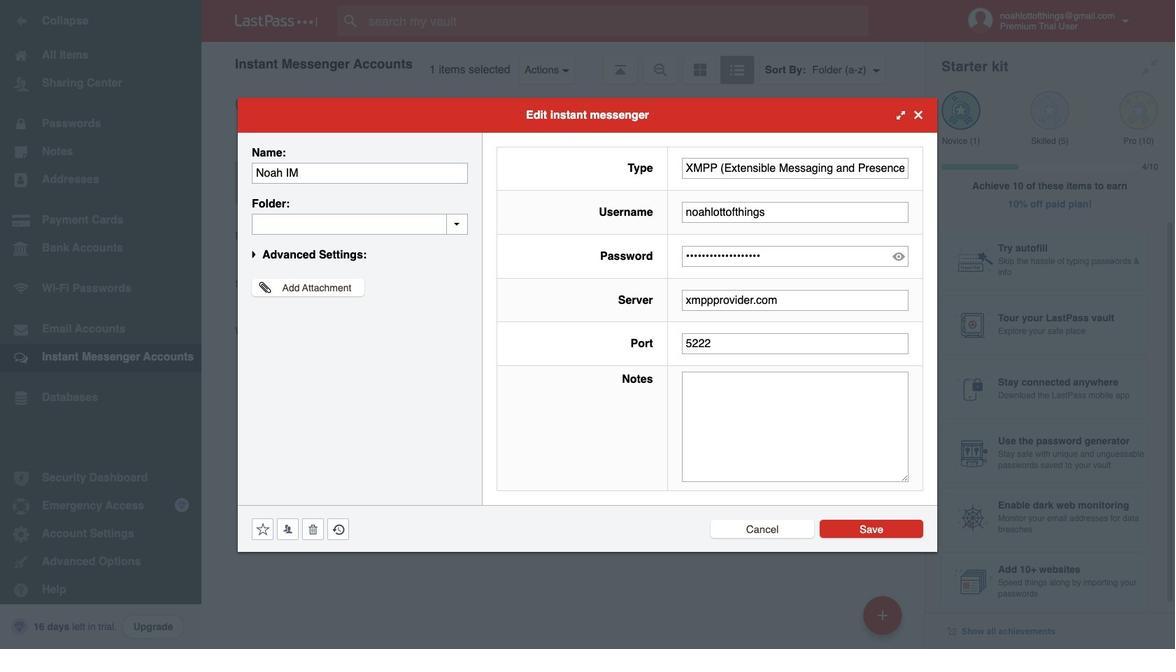 Task type: describe. For each thing, give the bounding box(es) containing it.
vault options navigation
[[201, 42, 925, 84]]

new item navigation
[[858, 593, 911, 650]]

main navigation navigation
[[0, 0, 201, 650]]

lastpass image
[[235, 15, 318, 27]]



Task type: locate. For each thing, give the bounding box(es) containing it.
search my vault text field
[[337, 6, 896, 36]]

Search search field
[[337, 6, 896, 36]]

None text field
[[682, 158, 909, 179], [682, 202, 909, 223], [682, 158, 909, 179], [682, 202, 909, 223]]

None password field
[[682, 246, 909, 267]]

dialog
[[238, 98, 938, 552]]

new item image
[[878, 611, 888, 621]]

None text field
[[252, 163, 468, 184], [252, 214, 468, 235], [682, 290, 909, 311], [682, 334, 909, 355], [682, 372, 909, 482], [252, 163, 468, 184], [252, 214, 468, 235], [682, 290, 909, 311], [682, 334, 909, 355], [682, 372, 909, 482]]



